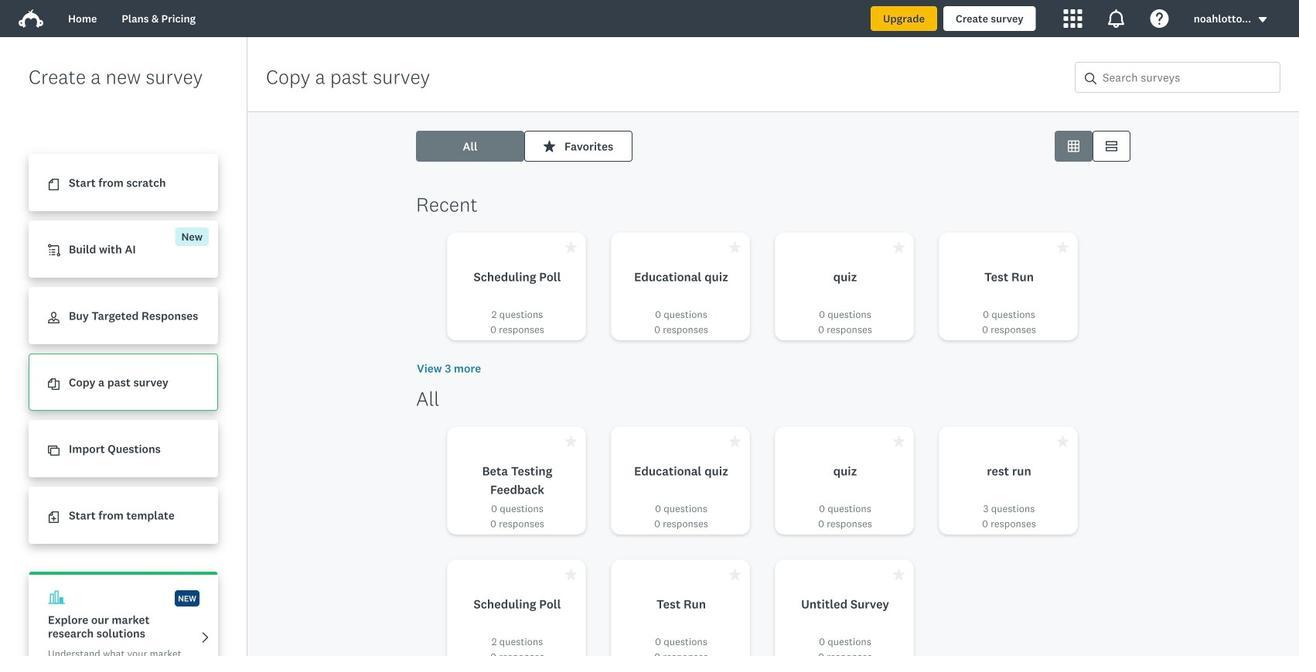 Task type: locate. For each thing, give the bounding box(es) containing it.
textboxmultiple image
[[1106, 140, 1118, 152]]

search image
[[1085, 73, 1097, 84]]

brand logo image
[[19, 6, 43, 31], [19, 9, 43, 28]]

starfilled image
[[894, 241, 905, 253], [1058, 241, 1069, 253], [565, 436, 577, 447], [729, 436, 741, 447], [894, 436, 905, 447], [894, 569, 905, 580]]

documentplus image
[[48, 512, 60, 523]]

products icon image
[[1064, 9, 1083, 28], [1064, 9, 1083, 28]]

dropdown arrow icon image
[[1258, 14, 1269, 25], [1259, 17, 1267, 22]]

starfilled image
[[544, 140, 555, 152], [565, 241, 577, 253], [729, 241, 741, 253], [1058, 436, 1069, 447], [565, 569, 577, 580], [729, 569, 741, 580]]

chevronright image
[[200, 632, 211, 643]]

grid image
[[1068, 140, 1080, 152]]



Task type: vqa. For each thing, say whether or not it's contained in the screenshot.
first Brand logo from the top
yes



Task type: describe. For each thing, give the bounding box(es) containing it.
2 brand logo image from the top
[[19, 9, 43, 28]]

clone image
[[48, 445, 60, 457]]

Search surveys field
[[1097, 63, 1280, 92]]

help icon image
[[1151, 9, 1169, 28]]

document image
[[48, 179, 60, 190]]

1 brand logo image from the top
[[19, 6, 43, 31]]

documentclone image
[[48, 378, 60, 390]]

notification center icon image
[[1108, 9, 1126, 28]]

user image
[[48, 312, 60, 324]]



